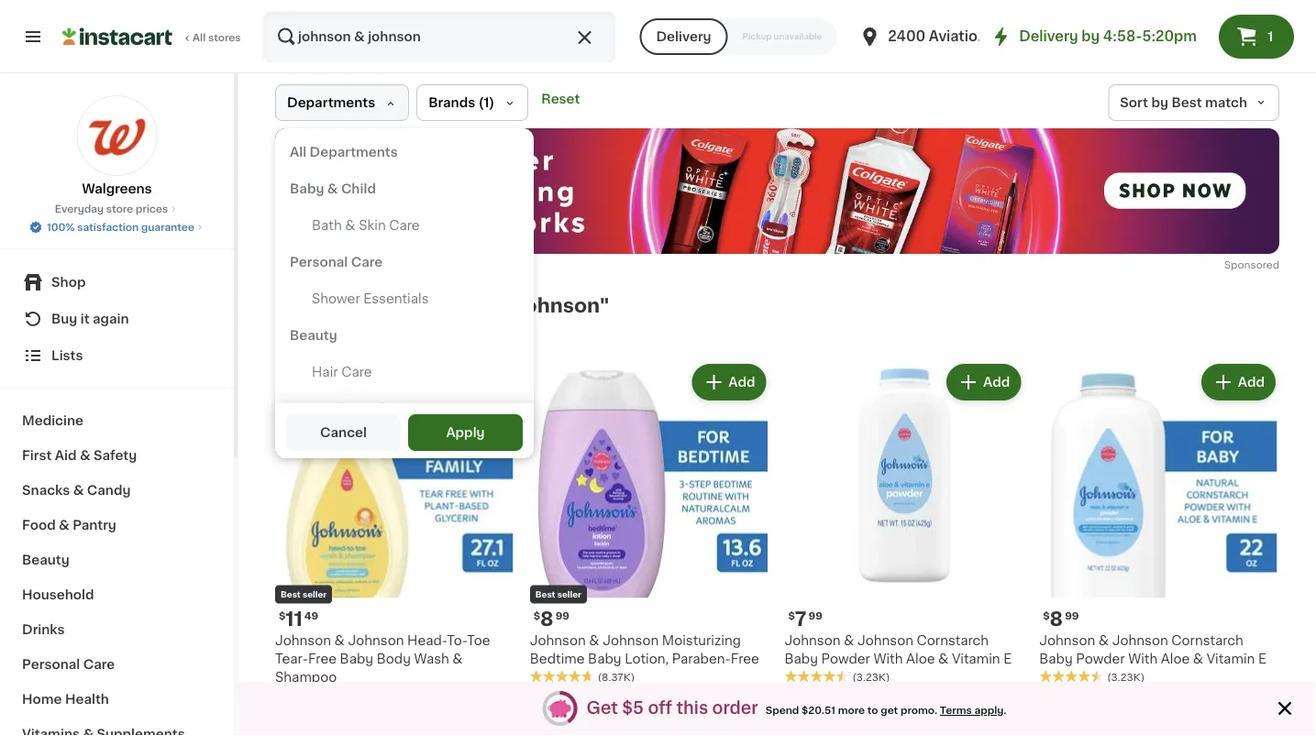 Task type: describe. For each thing, give the bounding box(es) containing it.
best seller for 8
[[536, 591, 582, 599]]

get $5 off this order status
[[579, 700, 1014, 718]]

departments inside dropdown button
[[287, 96, 375, 109]]

get
[[881, 706, 898, 716]]

care right hair
[[341, 366, 372, 379]]

toe
[[467, 635, 490, 647]]

everyday store prices link
[[55, 202, 179, 217]]

(3.23k) for 7
[[853, 673, 890, 683]]

shop link
[[11, 264, 223, 301]]

first aid & safety link
[[11, 439, 223, 473]]

22
[[1040, 688, 1052, 698]]

cornstarch for 7
[[917, 635, 989, 647]]

15 oz
[[785, 688, 810, 698]]

tear-
[[275, 653, 308, 666]]

2400
[[888, 30, 926, 43]]

baby inside johnson & johnson moisturizing bedtime baby lotion, paraben-free
[[588, 653, 622, 666]]

.
[[1004, 706, 1007, 716]]

lotion,
[[625, 653, 669, 666]]

seller for 11
[[303, 591, 327, 599]]

johnson & johnson head-to-toe tear-free baby body wash & shampoo
[[275, 635, 490, 684]]

best for 11
[[281, 591, 301, 599]]

add button for 13.6 fl oz
[[694, 366, 765, 399]]

0 horizontal spatial 1
[[484, 96, 489, 109]]

1 oz from the left
[[563, 688, 575, 698]]

terms apply button
[[940, 704, 1004, 718]]

7
[[795, 610, 807, 629]]

child
[[341, 183, 376, 195]]

oz for 7
[[798, 688, 810, 698]]

All Departments radio
[[283, 136, 527, 169]]

shampoo
[[275, 671, 337, 684]]

oz for 8
[[1055, 688, 1067, 698]]

1 vertical spatial departments
[[310, 146, 398, 159]]

household link
[[11, 578, 223, 613]]

2400 aviation dr button
[[859, 11, 1007, 62]]

home health
[[22, 694, 109, 706]]

0 vertical spatial safety
[[361, 403, 405, 416]]

0 vertical spatial personal care
[[290, 256, 383, 269]]

all for all stores
[[193, 33, 206, 43]]

(8.37k)
[[598, 673, 635, 683]]

sort by best match
[[1120, 96, 1248, 109]]

all departments
[[290, 146, 398, 159]]

apply
[[975, 706, 1004, 716]]

add for 15 oz
[[983, 376, 1010, 389]]

"johnson
[[402, 296, 493, 315]]

personal care link
[[11, 648, 223, 683]]

4 johnson from the left
[[603, 635, 659, 647]]

$20.51
[[802, 706, 836, 716]]

medicine
[[22, 415, 83, 428]]

best inside 'field'
[[1172, 96, 1202, 109]]

add button for 22 oz
[[1203, 366, 1274, 399]]

delivery by 4:58-5:20pm link
[[990, 26, 1197, 48]]

wash
[[414, 653, 449, 666]]

Bath & Skin Care radio
[[283, 209, 527, 242]]

fl
[[553, 688, 560, 698]]

store
[[106, 204, 133, 214]]

spo
[[1225, 260, 1245, 270]]

49
[[304, 611, 319, 621]]

e for 7
[[1004, 653, 1012, 666]]

vitamin for 7
[[952, 653, 1001, 666]]

aviation
[[929, 30, 987, 43]]

add button for 15 oz
[[949, 366, 1019, 399]]

beauty link
[[11, 543, 223, 578]]

home
[[22, 694, 62, 706]]

match
[[1205, 96, 1248, 109]]

order
[[712, 701, 758, 717]]

$ for 13.6 fl oz
[[534, 611, 540, 621]]

best seller for 11
[[281, 591, 327, 599]]

with for 7
[[874, 653, 903, 666]]

100% satisfaction guarantee
[[47, 222, 194, 233]]

delivery button
[[640, 18, 728, 55]]

13.6
[[530, 688, 551, 698]]

product group containing 11
[[275, 360, 515, 718]]

snacks
[[22, 484, 70, 497]]

head-
[[407, 635, 447, 647]]

all for all departments
[[290, 146, 307, 159]]

99 for 15 oz
[[809, 611, 823, 621]]

aloe for 8
[[1161, 653, 1190, 666]]

apply
[[446, 427, 485, 439]]

cancel button
[[286, 415, 401, 451]]

all stores
[[193, 33, 241, 43]]

cornstarch for 8
[[1172, 635, 1244, 647]]

hair care
[[312, 366, 372, 379]]

bedtime
[[530, 653, 585, 666]]

powder for 7
[[822, 653, 870, 666]]

stores
[[208, 33, 241, 43]]

walgreens logo image
[[77, 95, 157, 176]]

aloe for 7
[[906, 653, 935, 666]]

5:20pm
[[1143, 30, 1197, 43]]

1 johnson from the left
[[275, 635, 331, 647]]

2400 aviation dr
[[888, 30, 1007, 43]]

add for 22 oz
[[1238, 376, 1265, 389]]

johnson"
[[519, 296, 610, 315]]

4:58-
[[1104, 30, 1143, 43]]

Personal Care radio
[[283, 246, 527, 279]]

essentials
[[363, 293, 429, 305]]

First Aid & Safety radio
[[283, 393, 527, 426]]

bath
[[312, 219, 342, 232]]

13.6 fl oz
[[530, 688, 575, 698]]

(
[[479, 96, 484, 109]]

promo.
[[901, 706, 938, 716]]

baby up 15 oz
[[785, 653, 818, 666]]

)
[[489, 96, 495, 109]]

nsored
[[1245, 260, 1280, 270]]

medicine link
[[11, 404, 223, 439]]

15
[[785, 688, 796, 698]]

walgreens
[[82, 183, 152, 195]]

first inside "link"
[[22, 450, 52, 462]]

100%
[[47, 222, 75, 233]]

results
[[293, 296, 364, 315]]

bath & skin care
[[312, 219, 420, 232]]

this
[[677, 701, 708, 717]]

7 johnson from the left
[[1040, 635, 1096, 647]]

• sponsored: colgate optic white: discover whitening that works. shop now. image
[[275, 128, 1280, 254]]

2 johnson from the left
[[348, 635, 404, 647]]

$ 8 99 for johnson & johnson moisturizing bedtime baby lotion, paraben-free
[[534, 610, 570, 629]]

Beauty radio
[[283, 319, 527, 352]]

(3.23k) for 8
[[1108, 673, 1145, 683]]

11
[[286, 610, 303, 629]]

departments button
[[275, 84, 409, 121]]

4 results for "johnson & johnson"
[[275, 296, 610, 315]]

terms
[[940, 706, 972, 716]]

johnson & johnson cornstarch baby powder with aloe & vitamin e for 8
[[1040, 635, 1267, 666]]

reset
[[541, 93, 580, 106]]

baby & child
[[290, 183, 376, 195]]

Best match Sort by field
[[1108, 84, 1280, 121]]



Task type: locate. For each thing, give the bounding box(es) containing it.
care up health
[[83, 659, 115, 672]]

1 horizontal spatial vitamin
[[1207, 653, 1255, 666]]

first down hair
[[290, 403, 320, 416]]

1 horizontal spatial all
[[290, 146, 307, 159]]

99 for 22 oz
[[1065, 611, 1079, 621]]

again
[[93, 313, 129, 326]]

1 horizontal spatial first aid & safety
[[290, 403, 405, 416]]

personal care up shower
[[290, 256, 383, 269]]

add for 13.6 fl oz
[[729, 376, 755, 389]]

1 horizontal spatial first
[[290, 403, 320, 416]]

drinks link
[[11, 613, 223, 648]]

0 horizontal spatial aloe
[[906, 653, 935, 666]]

1 horizontal spatial 8
[[1050, 610, 1063, 629]]

0 horizontal spatial $ 8 99
[[534, 610, 570, 629]]

99
[[556, 611, 570, 621], [809, 611, 823, 621], [1065, 611, 1079, 621]]

safety inside "link"
[[94, 450, 137, 462]]

2 with from the left
[[1129, 653, 1158, 666]]

best seller
[[281, 591, 327, 599], [536, 591, 582, 599]]

seller up bedtime
[[557, 591, 582, 599]]

99 right 7
[[809, 611, 823, 621]]

vitamin for 8
[[1207, 653, 1255, 666]]

to-
[[447, 635, 467, 647]]

1 horizontal spatial 99
[[809, 611, 823, 621]]

everyday
[[55, 204, 104, 214]]

care right skin
[[389, 219, 420, 232]]

seller up the 49
[[303, 591, 327, 599]]

by left 4:58-
[[1082, 30, 1100, 43]]

2 best seller from the left
[[536, 591, 582, 599]]

home health link
[[11, 683, 223, 717]]

0 horizontal spatial first aid & safety
[[22, 450, 137, 462]]

2 horizontal spatial 99
[[1065, 611, 1079, 621]]

1 vertical spatial first
[[22, 450, 52, 462]]

lists link
[[11, 338, 223, 374]]

0 horizontal spatial 99
[[556, 611, 570, 621]]

1 horizontal spatial aid
[[323, 403, 344, 416]]

2 $ 8 99 from the left
[[1043, 610, 1079, 629]]

1 horizontal spatial add
[[983, 376, 1010, 389]]

baby up bath
[[290, 183, 324, 195]]

& inside johnson & johnson moisturizing bedtime baby lotion, paraben-free
[[589, 635, 600, 647]]

by right sort
[[1152, 96, 1169, 109]]

1 vertical spatial personal care
[[22, 659, 115, 672]]

8
[[540, 610, 554, 629], [1050, 610, 1063, 629]]

free down moisturizing
[[731, 653, 759, 666]]

0 horizontal spatial aid
[[55, 450, 77, 462]]

all up baby & child
[[290, 146, 307, 159]]

product group
[[275, 360, 515, 718], [530, 360, 770, 700], [785, 360, 1025, 700], [1040, 360, 1280, 700]]

3 add from the left
[[1238, 376, 1265, 389]]

1 johnson & johnson cornstarch baby powder with aloe & vitamin e from the left
[[785, 635, 1012, 666]]

aid up snacks & candy
[[55, 450, 77, 462]]

body
[[377, 653, 411, 666]]

0 horizontal spatial personal
[[22, 659, 80, 672]]

more
[[838, 706, 865, 716]]

1 8 from the left
[[540, 610, 554, 629]]

off
[[648, 701, 673, 717]]

departments up "child"
[[310, 146, 398, 159]]

2 aloe from the left
[[1161, 653, 1190, 666]]

3 product group from the left
[[785, 360, 1025, 700]]

beauty down food
[[22, 554, 70, 567]]

1 vertical spatial personal
[[22, 659, 80, 672]]

8 up '22 oz'
[[1050, 610, 1063, 629]]

shop
[[51, 276, 86, 289]]

by inside 'field'
[[1152, 96, 1169, 109]]

1 vertical spatial beauty
[[22, 554, 70, 567]]

& inside "link"
[[80, 450, 90, 462]]

$ up 22
[[1043, 611, 1050, 621]]

johnson & johnson cornstarch baby powder with aloe & vitamin e for 7
[[785, 635, 1012, 666]]

best seller up the 49
[[281, 591, 327, 599]]

1 vertical spatial aid
[[55, 450, 77, 462]]

99 up bedtime
[[556, 611, 570, 621]]

0 vertical spatial first
[[290, 403, 320, 416]]

seller
[[303, 591, 327, 599], [557, 591, 582, 599]]

2 vitamin from the left
[[1207, 653, 1255, 666]]

$ up bedtime
[[534, 611, 540, 621]]

Shower Essentials radio
[[283, 283, 527, 316]]

safety
[[361, 403, 405, 416], [94, 450, 137, 462]]

brands ( 1 )
[[429, 96, 495, 109]]

0 horizontal spatial personal care
[[22, 659, 115, 672]]

1 horizontal spatial best
[[536, 591, 556, 599]]

1 horizontal spatial free
[[731, 653, 759, 666]]

cancel
[[320, 427, 367, 439]]

1 vertical spatial safety
[[94, 450, 137, 462]]

instacart logo image
[[62, 26, 172, 48]]

free inside johnson & johnson moisturizing bedtime baby lotion, paraben-free
[[731, 653, 759, 666]]

vitamin
[[952, 653, 1001, 666], [1207, 653, 1255, 666]]

brands
[[429, 96, 475, 109]]

1 add from the left
[[729, 376, 755, 389]]

product group containing 7
[[785, 360, 1025, 700]]

all stores link
[[62, 11, 242, 62]]

best up bedtime
[[536, 591, 556, 599]]

departments up all departments
[[287, 96, 375, 109]]

2 (3.23k) from the left
[[1108, 673, 1145, 683]]

buy
[[51, 313, 77, 326]]

0 horizontal spatial best
[[281, 591, 301, 599]]

hair
[[312, 366, 338, 379]]

baby up '22 oz'
[[1040, 653, 1073, 666]]

0 horizontal spatial best seller
[[281, 591, 327, 599]]

first aid & safety
[[290, 403, 405, 416], [22, 450, 137, 462]]

0 horizontal spatial add button
[[694, 366, 765, 399]]

1 vertical spatial all
[[290, 146, 307, 159]]

johnson
[[275, 635, 331, 647], [348, 635, 404, 647], [530, 635, 586, 647], [603, 635, 659, 647], [785, 635, 841, 647], [858, 635, 914, 647], [1040, 635, 1096, 647], [1113, 635, 1169, 647]]

delivery for delivery
[[656, 30, 712, 43]]

0 horizontal spatial 8
[[540, 610, 554, 629]]

for
[[368, 296, 397, 315]]

johnson & johnson moisturizing bedtime baby lotion, paraben-free
[[530, 635, 759, 666]]

personal down bath
[[290, 256, 348, 269]]

delivery by 4:58-5:20pm
[[1019, 30, 1197, 43]]

beauty down results
[[290, 329, 337, 342]]

drinks
[[22, 624, 65, 637]]

2 product group from the left
[[530, 360, 770, 700]]

1 horizontal spatial johnson & johnson cornstarch baby powder with aloe & vitamin e
[[1040, 635, 1267, 666]]

1 horizontal spatial personal
[[290, 256, 348, 269]]

0 horizontal spatial e
[[1004, 653, 1012, 666]]

99 for 13.6 fl oz
[[556, 611, 570, 621]]

0 vertical spatial personal
[[290, 256, 348, 269]]

personal inside 'link'
[[22, 659, 80, 672]]

$
[[279, 611, 286, 621], [534, 611, 540, 621], [789, 611, 795, 621], [1043, 611, 1050, 621]]

2 seller from the left
[[557, 591, 582, 599]]

1 seller from the left
[[303, 591, 327, 599]]

$ 8 99 up '22 oz'
[[1043, 610, 1079, 629]]

satisfaction
[[77, 222, 139, 233]]

1 cornstarch from the left
[[917, 635, 989, 647]]

buy it again link
[[11, 301, 223, 338]]

Hair Care radio
[[283, 356, 527, 389]]

99 up '22 oz'
[[1065, 611, 1079, 621]]

Baby & Child radio
[[283, 172, 527, 205]]

care inside 'link'
[[83, 659, 115, 672]]

2 free from the left
[[731, 653, 759, 666]]

aid up cancel
[[323, 403, 344, 416]]

walgreens link
[[77, 95, 157, 198]]

baby inside "johnson & johnson head-to-toe tear-free baby body wash & shampoo"
[[340, 653, 373, 666]]

$ 7 99
[[789, 610, 823, 629]]

0 horizontal spatial vitamin
[[952, 653, 1001, 666]]

2 cornstarch from the left
[[1172, 635, 1244, 647]]

1 button
[[1219, 15, 1294, 59]]

0 horizontal spatial delivery
[[656, 30, 712, 43]]

personal care up home health at the bottom left
[[22, 659, 115, 672]]

1 horizontal spatial cornstarch
[[1172, 635, 1244, 647]]

2 8 from the left
[[1050, 610, 1063, 629]]

2 99 from the left
[[809, 611, 823, 621]]

1 e from the left
[[1004, 653, 1012, 666]]

0 horizontal spatial with
[[874, 653, 903, 666]]

0 horizontal spatial first
[[22, 450, 52, 462]]

by for delivery
[[1082, 30, 1100, 43]]

0 vertical spatial departments
[[287, 96, 375, 109]]

2 powder from the left
[[1076, 653, 1125, 666]]

4
[[275, 296, 289, 315]]

1 horizontal spatial by
[[1152, 96, 1169, 109]]

seller for 8
[[557, 591, 582, 599]]

paraben-
[[672, 653, 731, 666]]

1 free from the left
[[308, 653, 337, 666]]

baby left body
[[340, 653, 373, 666]]

departments
[[287, 96, 375, 109], [310, 146, 398, 159]]

1 horizontal spatial oz
[[798, 688, 810, 698]]

1 vertical spatial first aid & safety
[[22, 450, 137, 462]]

1 (3.23k) from the left
[[853, 673, 890, 683]]

1 99 from the left
[[556, 611, 570, 621]]

8 for johnson & johnson moisturizing bedtime baby lotion, paraben-free
[[540, 610, 554, 629]]

personal down drinks
[[22, 659, 80, 672]]

4 product group from the left
[[1040, 360, 1280, 700]]

1 aloe from the left
[[906, 653, 935, 666]]

aid inside 'first aid & safety' "link"
[[55, 450, 77, 462]]

food & pantry
[[22, 519, 116, 532]]

first up snacks
[[22, 450, 52, 462]]

health
[[65, 694, 109, 706]]

personal
[[290, 256, 348, 269], [22, 659, 80, 672]]

2 add button from the left
[[949, 366, 1019, 399]]

personal care inside 'link'
[[22, 659, 115, 672]]

1 horizontal spatial beauty
[[290, 329, 337, 342]]

get $5 off this order spend $20.51 more to get promo. terms apply .
[[587, 701, 1007, 717]]

8 johnson from the left
[[1113, 635, 1169, 647]]

best
[[1172, 96, 1202, 109], [281, 591, 301, 599], [536, 591, 556, 599]]

1 horizontal spatial (3.23k)
[[1108, 673, 1145, 683]]

1 vertical spatial by
[[1152, 96, 1169, 109]]

1 horizontal spatial delivery
[[1019, 30, 1079, 43]]

8 for johnson & johnson cornstarch baby powder with aloe & vitamin e
[[1050, 610, 1063, 629]]

3 add button from the left
[[1203, 366, 1274, 399]]

$ left the 49
[[279, 611, 286, 621]]

e
[[1004, 653, 1012, 666], [1259, 653, 1267, 666]]

$ 8 99
[[534, 610, 570, 629], [1043, 610, 1079, 629]]

1 best seller from the left
[[281, 591, 327, 599]]

e for 8
[[1259, 653, 1267, 666]]

1 horizontal spatial 1
[[1268, 30, 1274, 43]]

baby
[[290, 183, 324, 195], [340, 653, 373, 666], [588, 653, 622, 666], [785, 653, 818, 666], [1040, 653, 1073, 666]]

oz right 15
[[798, 688, 810, 698]]

1 horizontal spatial with
[[1129, 653, 1158, 666]]

8 up bedtime
[[540, 610, 554, 629]]

oz right fl
[[563, 688, 575, 698]]

delivery inside button
[[656, 30, 712, 43]]

2 e from the left
[[1259, 653, 1267, 666]]

1 $ from the left
[[279, 611, 286, 621]]

0 vertical spatial all
[[193, 33, 206, 43]]

everyday store prices
[[55, 204, 168, 214]]

care down bath & skin care
[[351, 256, 383, 269]]

buy it again
[[51, 313, 129, 326]]

1 horizontal spatial add button
[[949, 366, 1019, 399]]

1 inside button
[[1268, 30, 1274, 43]]

safety down medicine link
[[94, 450, 137, 462]]

0 horizontal spatial oz
[[563, 688, 575, 698]]

None search field
[[262, 11, 616, 62]]

spend
[[766, 706, 799, 716]]

2 horizontal spatial oz
[[1055, 688, 1067, 698]]

0 horizontal spatial all
[[193, 33, 206, 43]]

$5
[[622, 701, 644, 717]]

2 oz from the left
[[798, 688, 810, 698]]

0 vertical spatial beauty
[[290, 329, 337, 342]]

3 99 from the left
[[1065, 611, 1079, 621]]

$ inside $ 11 49
[[279, 611, 286, 621]]

by for sort
[[1152, 96, 1169, 109]]

2 horizontal spatial add button
[[1203, 366, 1274, 399]]

it
[[81, 313, 90, 326]]

$ 8 99 up bedtime
[[534, 610, 570, 629]]

baby up (8.37k)
[[588, 653, 622, 666]]

1 horizontal spatial powder
[[1076, 653, 1125, 666]]

1 product group from the left
[[275, 360, 515, 718]]

1 horizontal spatial safety
[[361, 403, 405, 416]]

1 horizontal spatial personal care
[[290, 256, 383, 269]]

0 horizontal spatial (3.23k)
[[853, 673, 890, 683]]

1 powder from the left
[[822, 653, 870, 666]]

oz right 22
[[1055, 688, 1067, 698]]

6 johnson from the left
[[858, 635, 914, 647]]

1 add button from the left
[[694, 366, 765, 399]]

0 horizontal spatial free
[[308, 653, 337, 666]]

$ for 22 oz
[[1043, 611, 1050, 621]]

best up 11
[[281, 591, 301, 599]]

1 horizontal spatial seller
[[557, 591, 582, 599]]

4 $ from the left
[[1043, 611, 1050, 621]]

1 horizontal spatial $ 8 99
[[1043, 610, 1079, 629]]

safety down hair care radio
[[361, 403, 405, 416]]

1 vertical spatial 1
[[484, 96, 489, 109]]

2 johnson & johnson cornstarch baby powder with aloe & vitamin e from the left
[[1040, 635, 1267, 666]]

2 add from the left
[[983, 376, 1010, 389]]

free inside "johnson & johnson head-to-toe tear-free baby body wash & shampoo"
[[308, 653, 337, 666]]

sort
[[1120, 96, 1149, 109]]

apply button
[[408, 415, 523, 451]]

1 $ 8 99 from the left
[[534, 610, 570, 629]]

free up shampoo
[[308, 653, 337, 666]]

3 oz from the left
[[1055, 688, 1067, 698]]

to
[[868, 706, 879, 716]]

0 horizontal spatial powder
[[822, 653, 870, 666]]

0 horizontal spatial seller
[[303, 591, 327, 599]]

0 horizontal spatial by
[[1082, 30, 1100, 43]]

0 horizontal spatial add
[[729, 376, 755, 389]]

$ inside $ 7 99
[[789, 611, 795, 621]]

prices
[[136, 204, 168, 214]]

delivery for delivery by 4:58-5:20pm
[[1019, 30, 1079, 43]]

2 horizontal spatial add
[[1238, 376, 1265, 389]]

1 horizontal spatial aloe
[[1161, 653, 1190, 666]]

oz
[[563, 688, 575, 698], [798, 688, 810, 698], [1055, 688, 1067, 698]]

5 johnson from the left
[[785, 635, 841, 647]]

best seller up bedtime
[[536, 591, 582, 599]]

with for 8
[[1129, 653, 1158, 666]]

0 horizontal spatial beauty
[[22, 554, 70, 567]]

powder for 8
[[1076, 653, 1125, 666]]

skin
[[359, 219, 386, 232]]

0 vertical spatial first aid & safety
[[290, 403, 405, 416]]

service type group
[[640, 18, 837, 55]]

0 horizontal spatial cornstarch
[[917, 635, 989, 647]]

1 horizontal spatial e
[[1259, 653, 1267, 666]]

0 vertical spatial by
[[1082, 30, 1100, 43]]

guarantee
[[141, 222, 194, 233]]

$ up 15
[[789, 611, 795, 621]]

1 with from the left
[[874, 653, 903, 666]]

all left stores
[[193, 33, 206, 43]]

by
[[1082, 30, 1100, 43], [1152, 96, 1169, 109]]

0 horizontal spatial safety
[[94, 450, 137, 462]]

2 horizontal spatial best
[[1172, 96, 1202, 109]]

0 vertical spatial 1
[[1268, 30, 1274, 43]]

first aid & safety up snacks & candy
[[22, 450, 137, 462]]

1 horizontal spatial best seller
[[536, 591, 582, 599]]

best left match
[[1172, 96, 1202, 109]]

0 vertical spatial aid
[[323, 403, 344, 416]]

Search field
[[264, 13, 614, 61]]

close image
[[1274, 698, 1296, 720]]

household
[[22, 589, 94, 602]]

99 inside $ 7 99
[[809, 611, 823, 621]]

$ 8 99 for johnson & johnson cornstarch baby powder with aloe & vitamin e
[[1043, 610, 1079, 629]]

candy
[[87, 484, 131, 497]]

$ for 15 oz
[[789, 611, 795, 621]]

3 $ from the left
[[789, 611, 795, 621]]

1 vitamin from the left
[[952, 653, 1001, 666]]

cornstarch
[[917, 635, 989, 647], [1172, 635, 1244, 647]]

first aid & safety up cancel
[[290, 403, 405, 416]]

personal care
[[290, 256, 383, 269], [22, 659, 115, 672]]

best for 8
[[536, 591, 556, 599]]

22 oz
[[1040, 688, 1067, 698]]

★★★★★
[[530, 670, 594, 683], [530, 670, 594, 683], [785, 670, 849, 683], [785, 670, 849, 683], [1040, 670, 1104, 683], [1040, 670, 1104, 683], [275, 689, 339, 702], [275, 689, 339, 702]]

2 $ from the left
[[534, 611, 540, 621]]

food
[[22, 519, 56, 532]]

0 horizontal spatial johnson & johnson cornstarch baby powder with aloe & vitamin e
[[785, 635, 1012, 666]]

add button
[[694, 366, 765, 399], [949, 366, 1019, 399], [1203, 366, 1274, 399]]

johnson & johnson cornstarch baby powder with aloe & vitamin e
[[785, 635, 1012, 666], [1040, 635, 1267, 666]]

first aid & safety inside "link"
[[22, 450, 137, 462]]

3 johnson from the left
[[530, 635, 586, 647]]



Task type: vqa. For each thing, say whether or not it's contained in the screenshot.
johnson"
yes



